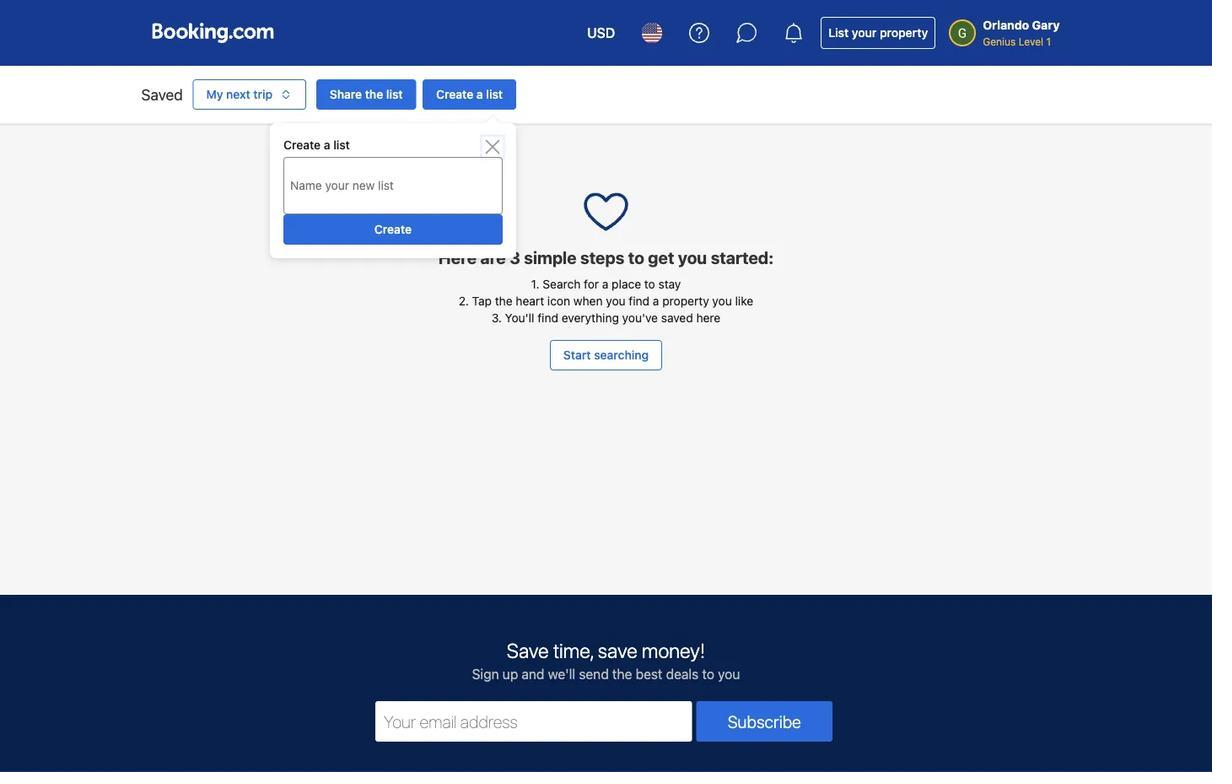 Task type: vqa. For each thing, say whether or not it's contained in the screenshot.
the 'King' related to 1
no



Task type: locate. For each thing, give the bounding box(es) containing it.
place
[[612, 277, 642, 291]]

1 vertical spatial the
[[495, 294, 513, 308]]

to
[[629, 247, 645, 267], [645, 277, 656, 291], [703, 666, 715, 682]]

find down icon
[[538, 311, 559, 325]]

next
[[226, 87, 250, 101]]

share
[[330, 87, 362, 101]]

0 horizontal spatial property
[[663, 294, 710, 308]]

0 vertical spatial property
[[880, 26, 929, 40]]

saved
[[141, 85, 183, 104]]

the inside 'save time, save money! sign up and we'll send the best deals to you'
[[613, 666, 633, 682]]

2 horizontal spatial the
[[613, 666, 633, 682]]

1 vertical spatial property
[[663, 294, 710, 308]]

property up "saved" at the right of the page
[[663, 294, 710, 308]]

the down save
[[613, 666, 633, 682]]

create a list button
[[423, 79, 517, 110]]

the right share
[[365, 87, 383, 101]]

you right the deals on the right bottom
[[718, 666, 741, 682]]

to right the deals on the right bottom
[[703, 666, 715, 682]]

a
[[477, 87, 483, 101], [324, 138, 331, 152], [603, 277, 609, 291], [653, 294, 660, 308]]

list
[[387, 87, 403, 101], [487, 87, 503, 101], [334, 138, 350, 152]]

find
[[629, 294, 650, 308], [538, 311, 559, 325]]

the inside 1. search for a place to stay 2. tap the heart icon when you find a property you like 3. you'll find everything you've saved here
[[495, 294, 513, 308]]

0 horizontal spatial find
[[538, 311, 559, 325]]

time,
[[554, 639, 594, 663]]

1 vertical spatial create
[[284, 138, 321, 152]]

the up '3.'
[[495, 294, 513, 308]]

you'll
[[505, 311, 535, 325]]

send
[[579, 666, 609, 682]]

2 vertical spatial the
[[613, 666, 633, 682]]

stay
[[659, 277, 682, 291]]

up
[[503, 666, 518, 682]]

the
[[365, 87, 383, 101], [495, 294, 513, 308], [613, 666, 633, 682]]

1.
[[531, 277, 540, 291]]

0 horizontal spatial the
[[365, 87, 383, 101]]

list up close image
[[487, 87, 503, 101]]

2 vertical spatial create
[[375, 222, 412, 236]]

create a list
[[437, 87, 503, 101], [284, 138, 350, 152]]

2.
[[459, 294, 469, 308]]

simple
[[524, 247, 577, 267]]

you up here
[[713, 294, 732, 308]]

a up close image
[[477, 87, 483, 101]]

for
[[584, 277, 599, 291]]

started:
[[711, 247, 774, 267]]

start searching button
[[550, 340, 663, 371]]

you
[[679, 247, 708, 267], [606, 294, 626, 308], [713, 294, 732, 308], [718, 666, 741, 682]]

property
[[880, 26, 929, 40], [663, 294, 710, 308]]

list your property link
[[822, 17, 936, 49]]

to for get
[[629, 247, 645, 267]]

close image
[[483, 137, 503, 157]]

save
[[598, 639, 638, 663]]

we'll
[[548, 666, 576, 682]]

2 horizontal spatial list
[[487, 87, 503, 101]]

create a list down share
[[284, 138, 350, 152]]

trip
[[254, 87, 273, 101]]

find up you've
[[629, 294, 650, 308]]

the for 1.
[[495, 294, 513, 308]]

1 horizontal spatial create a list
[[437, 87, 503, 101]]

here are 3 simple steps to get you started:
[[439, 247, 774, 267]]

1 horizontal spatial property
[[880, 26, 929, 40]]

a inside button
[[477, 87, 483, 101]]

you down place
[[606, 294, 626, 308]]

to inside 1. search for a place to stay 2. tap the heart icon when you find a property you like 3. you'll find everything you've saved here
[[645, 277, 656, 291]]

searching
[[594, 348, 649, 362]]

2 horizontal spatial create
[[437, 87, 474, 101]]

orlando gary genius level 1
[[984, 18, 1061, 47]]

1 horizontal spatial list
[[387, 87, 403, 101]]

my next trip
[[206, 87, 273, 101]]

0 horizontal spatial create
[[284, 138, 321, 152]]

1 vertical spatial find
[[538, 311, 559, 325]]

the inside button
[[365, 87, 383, 101]]

when
[[574, 294, 603, 308]]

level
[[1019, 35, 1044, 47]]

0 vertical spatial create a list
[[437, 87, 503, 101]]

1 vertical spatial to
[[645, 277, 656, 291]]

save time, save money! sign up and we'll send the best deals to you
[[472, 639, 741, 682]]

my
[[206, 87, 223, 101]]

create a list up close image
[[437, 87, 503, 101]]

booking.com online hotel reservations image
[[152, 23, 274, 43]]

property right your
[[880, 26, 929, 40]]

list for share the list button on the left of the page
[[387, 87, 403, 101]]

list right share
[[387, 87, 403, 101]]

1 horizontal spatial find
[[629, 294, 650, 308]]

list your property
[[829, 26, 929, 40]]

0 vertical spatial the
[[365, 87, 383, 101]]

2 vertical spatial to
[[703, 666, 715, 682]]

list down share
[[334, 138, 350, 152]]

your
[[852, 26, 877, 40]]

share the list
[[330, 87, 403, 101]]

create inside button
[[375, 222, 412, 236]]

create button
[[284, 214, 503, 245]]

to inside 'save time, save money! sign up and we'll send the best deals to you'
[[703, 666, 715, 682]]

1 horizontal spatial create
[[375, 222, 412, 236]]

0 vertical spatial create
[[437, 87, 474, 101]]

to left stay
[[645, 277, 656, 291]]

to left get
[[629, 247, 645, 267]]

start searching
[[564, 348, 649, 362]]

1 horizontal spatial the
[[495, 294, 513, 308]]

3
[[510, 247, 521, 267]]

start
[[564, 348, 591, 362]]

share the list button
[[316, 79, 417, 110]]

create
[[437, 87, 474, 101], [284, 138, 321, 152], [375, 222, 412, 236]]

money!
[[642, 639, 706, 663]]

1 vertical spatial create a list
[[284, 138, 350, 152]]

0 vertical spatial to
[[629, 247, 645, 267]]



Task type: describe. For each thing, give the bounding box(es) containing it.
here
[[439, 247, 477, 267]]

a right for
[[603, 277, 609, 291]]

usd
[[588, 25, 616, 41]]

1. search for a place to stay 2. tap the heart icon when you find a property you like 3. you'll find everything you've saved here
[[459, 277, 754, 325]]

create a list inside create a list button
[[437, 87, 503, 101]]

the for save
[[613, 666, 633, 682]]

Your email address email field
[[376, 701, 693, 742]]

my next trip button
[[193, 79, 307, 110]]

you right get
[[679, 247, 708, 267]]

0 horizontal spatial list
[[334, 138, 350, 152]]

a down share
[[324, 138, 331, 152]]

you've
[[623, 311, 658, 325]]

a down stay
[[653, 294, 660, 308]]

you inside 'save time, save money! sign up and we'll send the best deals to you'
[[718, 666, 741, 682]]

sign
[[472, 666, 499, 682]]

and
[[522, 666, 545, 682]]

here
[[697, 311, 721, 325]]

create inside button
[[437, 87, 474, 101]]

list
[[829, 26, 849, 40]]

icon
[[548, 294, 571, 308]]

0 vertical spatial find
[[629, 294, 650, 308]]

are
[[481, 247, 506, 267]]

subscribe button
[[697, 701, 833, 742]]

list for create a list button
[[487, 87, 503, 101]]

usd button
[[577, 13, 626, 53]]

orlando
[[984, 18, 1030, 32]]

subscribe
[[728, 712, 802, 731]]

best
[[636, 666, 663, 682]]

steps
[[581, 247, 625, 267]]

everything
[[562, 311, 619, 325]]

1
[[1047, 35, 1052, 47]]

Create a list text field
[[284, 171, 503, 201]]

like
[[736, 294, 754, 308]]

search
[[543, 277, 581, 291]]

get
[[649, 247, 675, 267]]

deals
[[667, 666, 699, 682]]

3.
[[492, 311, 502, 325]]

gary
[[1033, 18, 1061, 32]]

saved
[[662, 311, 694, 325]]

save
[[507, 639, 549, 663]]

genius
[[984, 35, 1017, 47]]

tap
[[472, 294, 492, 308]]

0 horizontal spatial create a list
[[284, 138, 350, 152]]

heart
[[516, 294, 545, 308]]

to for stay
[[645, 277, 656, 291]]

property inside 1. search for a place to stay 2. tap the heart icon when you find a property you like 3. you'll find everything you've saved here
[[663, 294, 710, 308]]



